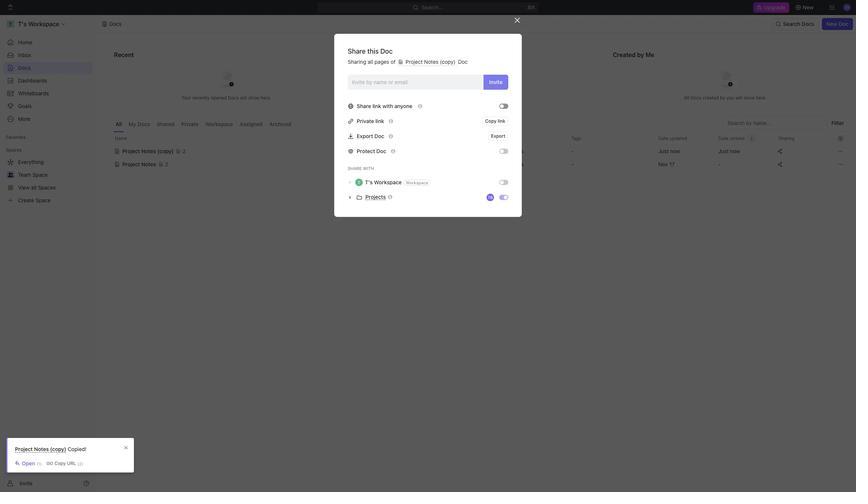 Task type: describe. For each thing, give the bounding box(es) containing it.
viewed
[[730, 135, 745, 141]]

no created by me docs image
[[711, 65, 741, 95]]

docs inside button
[[138, 121, 150, 127]]

date for date updated
[[659, 135, 669, 141]]

workspace button
[[204, 117, 235, 132]]

0 horizontal spatial by
[[637, 51, 644, 58]]

new button
[[793, 2, 819, 14]]

pages
[[375, 59, 389, 65]]

my docs button
[[127, 117, 152, 132]]

1 now from the left
[[670, 148, 680, 154]]

protect
[[357, 148, 375, 154]]

2 just from the left
[[719, 148, 729, 154]]

t's
[[365, 179, 373, 185]]

all for all docs created by you will show here.
[[684, 95, 690, 100]]

created
[[703, 95, 719, 100]]

2 horizontal spatial workspace
[[406, 180, 428, 185]]

⌘k
[[528, 4, 536, 11]]

docs left created
[[691, 95, 702, 100]]

recent
[[114, 51, 134, 58]]

invite inside the sidebar navigation
[[20, 480, 33, 486]]

1 here. from the left
[[261, 95, 271, 100]]

no favorited docs image
[[461, 65, 491, 95]]

link for share
[[373, 103, 381, 109]]

whiteboards
[[18, 90, 49, 96]]

sharing for sharing all pages of
[[348, 59, 366, 65]]

link for copy
[[498, 118, 506, 124]]

copy for copy link
[[485, 118, 497, 124]]

sidebar navigation
[[0, 15, 96, 492]]

spaces
[[6, 147, 22, 153]]

all
[[368, 59, 373, 65]]

date updated button
[[654, 132, 692, 144]]

home link
[[3, 36, 92, 48]]

1 vertical spatial projects
[[504, 161, 524, 167]]

tb
[[488, 195, 493, 200]]

2 now from the left
[[730, 148, 740, 154]]

share for share link with anyone
[[357, 103, 371, 109]]

project notes
[[122, 161, 156, 167]]

share this doc
[[348, 47, 393, 55]]

date updated
[[659, 135, 687, 141]]

search docs button
[[773, 18, 819, 30]]

anyone
[[395, 103, 413, 109]]

tags
[[572, 135, 582, 141]]

(copy) inside row
[[157, 148, 174, 154]]

name
[[115, 135, 127, 141]]

inbox
[[18, 52, 31, 58]]

link for private
[[376, 118, 384, 124]]

2 for project notes
[[165, 161, 168, 167]]

doc for new doc
[[839, 21, 849, 27]]

docs inside 'button'
[[802, 21, 815, 27]]

(2)
[[77, 461, 83, 466]]

created by me
[[613, 51, 655, 58]]

t's workspace
[[365, 179, 402, 185]]

row containing project notes
[[105, 157, 847, 172]]

home
[[18, 39, 32, 45]]

0 vertical spatial invite
[[489, 79, 503, 85]]

updated
[[670, 135, 687, 141]]

shared
[[157, 121, 175, 127]]

copy url (2)
[[55, 461, 83, 466]]

share for share with
[[348, 166, 362, 171]]

open (1)
[[22, 460, 42, 467]]

doc for export doc
[[375, 133, 384, 139]]

my
[[129, 121, 136, 127]]

table containing project notes (copy)
[[105, 132, 847, 172]]

project up invite by name or email text field
[[406, 59, 423, 65]]

nov
[[659, 161, 668, 167]]

2 vertical spatial projects
[[366, 194, 386, 200]]

private link
[[357, 118, 384, 124]]

private button
[[179, 117, 201, 132]]

Search by name... text field
[[728, 117, 823, 129]]

new for new doc
[[827, 21, 838, 27]]

cell for project notes (copy)
[[105, 144, 113, 158]]

goals
[[18, 103, 32, 109]]

copied!
[[68, 446, 86, 452]]

share link with anyone
[[357, 103, 414, 109]]

upgrade
[[764, 4, 786, 11]]

assigned button
[[238, 117, 265, 132]]

date viewed
[[719, 135, 745, 141]]

this
[[368, 47, 379, 55]]

doc for protect doc
[[377, 148, 386, 154]]

sharing for sharing
[[779, 135, 795, 141]]

shared button
[[155, 117, 176, 132]]

new doc
[[827, 21, 849, 27]]

recently
[[192, 95, 210, 100]]

archived button
[[268, 117, 293, 132]]

2 horizontal spatial (copy)
[[440, 59, 456, 65]]

url
[[67, 461, 76, 466]]

2 will from the left
[[736, 95, 743, 100]]

project up project notes
[[122, 148, 140, 154]]



Task type: vqa. For each thing, say whether or not it's contained in the screenshot.
the Invite by name or email text field
yes



Task type: locate. For each thing, give the bounding box(es) containing it.
link down share link with anyone
[[376, 118, 384, 124]]

date left viewed
[[719, 135, 729, 141]]

projects
[[504, 148, 524, 154], [504, 161, 524, 167], [366, 194, 386, 200]]

private inside button
[[181, 121, 199, 127]]

will right opened
[[240, 95, 247, 100]]

0 vertical spatial (copy)
[[440, 59, 456, 65]]

0 vertical spatial sharing
[[348, 59, 366, 65]]

search
[[783, 21, 801, 27]]

docs right opened
[[228, 95, 239, 100]]

0 horizontal spatial private
[[181, 121, 199, 127]]

17
[[670, 161, 675, 167]]

project up "open"
[[15, 446, 33, 452]]

docs up recent
[[109, 21, 122, 27]]

workspace right t's workspace
[[406, 180, 428, 185]]

new right search docs
[[827, 21, 838, 27]]

1 horizontal spatial (copy)
[[157, 148, 174, 154]]

just now down date viewed
[[719, 148, 740, 154]]

with
[[383, 103, 393, 109], [363, 166, 374, 171]]

2 row from the top
[[105, 144, 847, 159]]

new for new
[[803, 4, 814, 11]]

all left created
[[684, 95, 690, 100]]

export up protect
[[357, 133, 373, 139]]

0 horizontal spatial workspace
[[205, 121, 233, 127]]

my docs
[[129, 121, 150, 127]]

(1)
[[37, 461, 42, 466]]

0 horizontal spatial copy
[[55, 461, 66, 466]]

export button
[[488, 132, 509, 141]]

no recent docs image
[[211, 65, 242, 95]]

row containing name
[[105, 132, 847, 144]]

0 horizontal spatial with
[[363, 166, 374, 171]]

0 horizontal spatial now
[[670, 148, 680, 154]]

date viewed button
[[714, 132, 756, 144]]

show up assigned
[[248, 95, 259, 100]]

now
[[670, 148, 680, 154], [730, 148, 740, 154]]

date inside 'button'
[[659, 135, 669, 141]]

0 vertical spatial copy
[[485, 118, 497, 124]]

docs down inbox
[[18, 65, 31, 71]]

docs link
[[3, 62, 92, 74]]

(copy)
[[440, 59, 456, 65], [157, 148, 174, 154], [50, 446, 66, 452]]

row down copy link
[[105, 132, 847, 144]]

search...
[[422, 4, 443, 11]]

1 vertical spatial new
[[827, 21, 838, 27]]

(copy) down shared "button"
[[157, 148, 174, 154]]

1 horizontal spatial new
[[827, 21, 838, 27]]

private for private
[[181, 121, 199, 127]]

0 vertical spatial share
[[348, 47, 366, 55]]

all inside button
[[116, 121, 122, 127]]

docs right my
[[138, 121, 150, 127]]

1 vertical spatial favorites
[[6, 134, 26, 140]]

tree
[[3, 156, 92, 206]]

notes
[[424, 59, 439, 65], [141, 148, 156, 154], [141, 161, 156, 167], [34, 446, 49, 452]]

show right you at the top right of page
[[744, 95, 755, 100]]

1 horizontal spatial copy
[[485, 118, 497, 124]]

with up t's
[[363, 166, 374, 171]]

0 vertical spatial with
[[383, 103, 393, 109]]

1 vertical spatial all
[[116, 121, 122, 127]]

row
[[105, 132, 847, 144], [105, 144, 847, 159], [105, 157, 847, 172]]

protect doc
[[357, 148, 386, 154]]

1 just from the left
[[659, 148, 669, 154]]

copy link
[[485, 118, 506, 124]]

docs right search
[[802, 21, 815, 27]]

archived
[[269, 121, 291, 127]]

1 vertical spatial share
[[357, 103, 371, 109]]

workspace down opened
[[205, 121, 233, 127]]

project
[[406, 59, 423, 65], [122, 148, 140, 154], [122, 161, 140, 167], [15, 446, 33, 452]]

0 horizontal spatial invite
[[20, 480, 33, 486]]

1 vertical spatial by
[[720, 95, 726, 100]]

Invite by name or email text field
[[352, 76, 481, 88]]

0 vertical spatial all
[[684, 95, 690, 100]]

1 horizontal spatial show
[[744, 95, 755, 100]]

1 vertical spatial 2
[[165, 161, 168, 167]]

will
[[240, 95, 247, 100], [736, 95, 743, 100]]

project notes (copy) up invite by name or email text field
[[404, 59, 457, 65]]

just down date viewed
[[719, 148, 729, 154]]

2 right project notes
[[165, 161, 168, 167]]

share for share this doc
[[348, 47, 366, 55]]

docs inside the sidebar navigation
[[18, 65, 31, 71]]

2 vertical spatial share
[[348, 166, 362, 171]]

your
[[182, 95, 191, 100]]

sharing
[[348, 59, 366, 65], [779, 135, 795, 141]]

0 horizontal spatial export
[[357, 133, 373, 139]]

-
[[572, 148, 574, 154], [572, 161, 574, 167], [719, 161, 721, 167]]

share
[[348, 47, 366, 55], [357, 103, 371, 109], [348, 166, 362, 171]]

1 horizontal spatial here.
[[756, 95, 767, 100]]

copy up export dropdown button
[[485, 118, 497, 124]]

1 just now from the left
[[659, 148, 680, 154]]

sharing left the 'all' at the left top of page
[[348, 59, 366, 65]]

2 just now from the left
[[719, 148, 740, 154]]

tab list
[[114, 117, 293, 132]]

2 here. from the left
[[756, 95, 767, 100]]

1 show from the left
[[248, 95, 259, 100]]

2 for project notes (copy)
[[183, 148, 186, 154]]

all docs created by you will show here.
[[684, 95, 767, 100]]

dashboards link
[[3, 75, 92, 87]]

0 horizontal spatial show
[[248, 95, 259, 100]]

cell
[[105, 144, 113, 158], [105, 158, 113, 171]]

tab list containing all
[[114, 117, 293, 132]]

0 vertical spatial project notes (copy)
[[404, 59, 457, 65]]

location
[[497, 135, 515, 141]]

1 horizontal spatial export
[[491, 133, 506, 139]]

workspace up projects dropdown button
[[374, 179, 402, 185]]

1 vertical spatial copy
[[55, 461, 66, 466]]

upgrade link
[[754, 2, 790, 13]]

me
[[646, 51, 655, 58]]

t
[[358, 180, 360, 185]]

1 horizontal spatial private
[[357, 118, 374, 124]]

share up private link
[[357, 103, 371, 109]]

docs
[[109, 21, 122, 27], [802, 21, 815, 27], [18, 65, 31, 71], [228, 95, 239, 100], [691, 95, 702, 100], [138, 121, 150, 127]]

2 date from the left
[[719, 135, 729, 141]]

0 vertical spatial projects
[[504, 148, 524, 154]]

1 date from the left
[[659, 135, 669, 141]]

1 horizontal spatial 2
[[183, 148, 186, 154]]

private
[[357, 118, 374, 124], [181, 121, 199, 127]]

invite
[[489, 79, 503, 85], [20, 480, 33, 486]]

show
[[248, 95, 259, 100], [744, 95, 755, 100]]

favorites up 'sharing all pages of'
[[364, 51, 390, 58]]

share left the "this"
[[348, 47, 366, 55]]

of
[[391, 59, 396, 65]]

3 row from the top
[[105, 157, 847, 172]]

1 horizontal spatial date
[[719, 135, 729, 141]]

export inside dropdown button
[[491, 133, 506, 139]]

inbox link
[[3, 49, 92, 61]]

by
[[637, 51, 644, 58], [720, 95, 726, 100]]

0 vertical spatial 2
[[183, 148, 186, 154]]

your recently opened docs will show here.
[[182, 95, 271, 100]]

tree inside the sidebar navigation
[[3, 156, 92, 206]]

0 horizontal spatial just
[[659, 148, 669, 154]]

just up nov
[[659, 148, 669, 154]]

favorites up spaces
[[6, 134, 26, 140]]

here.
[[261, 95, 271, 100], [756, 95, 767, 100]]

1 cell from the top
[[105, 144, 113, 158]]

open
[[22, 460, 35, 467]]

just now down date updated 'button' in the right of the page
[[659, 148, 680, 154]]

0 horizontal spatial will
[[240, 95, 247, 100]]

favorites inside button
[[6, 134, 26, 140]]

1 vertical spatial sharing
[[779, 135, 795, 141]]

1 vertical spatial project notes (copy)
[[122, 148, 174, 154]]

1 horizontal spatial invite
[[489, 79, 503, 85]]

0 horizontal spatial new
[[803, 4, 814, 11]]

0 horizontal spatial (copy)
[[50, 446, 66, 452]]

link up private link
[[373, 103, 381, 109]]

export doc
[[357, 133, 384, 139]]

1 horizontal spatial favorites
[[364, 51, 390, 58]]

table
[[105, 132, 847, 172]]

(copy) left no favorited docs image
[[440, 59, 456, 65]]

nov 17
[[659, 161, 675, 167]]

workspace
[[205, 121, 233, 127], [374, 179, 402, 185], [406, 180, 428, 185]]

project down name
[[122, 161, 140, 167]]

1 horizontal spatial all
[[684, 95, 690, 100]]

opened
[[211, 95, 227, 100]]

private right shared
[[181, 121, 199, 127]]

will right you at the top right of page
[[736, 95, 743, 100]]

all button
[[114, 117, 124, 132]]

assigned
[[240, 121, 263, 127]]

0 horizontal spatial all
[[116, 121, 122, 127]]

0 vertical spatial favorites
[[364, 51, 390, 58]]

dashboards
[[18, 77, 47, 84]]

goals link
[[3, 100, 92, 112]]

0 horizontal spatial date
[[659, 135, 669, 141]]

just
[[659, 148, 669, 154], [719, 148, 729, 154]]

- for just
[[572, 148, 574, 154]]

(copy) up copy url (2)
[[50, 446, 66, 452]]

row containing project notes (copy)
[[105, 144, 847, 159]]

all
[[684, 95, 690, 100], [116, 121, 122, 127]]

you
[[727, 95, 734, 100]]

row down export dropdown button
[[105, 144, 847, 159]]

2 vertical spatial (copy)
[[50, 446, 66, 452]]

all left my
[[116, 121, 122, 127]]

new doc button
[[822, 18, 853, 30]]

1 horizontal spatial by
[[720, 95, 726, 100]]

0 horizontal spatial favorites
[[6, 134, 26, 140]]

export for export
[[491, 133, 506, 139]]

1 horizontal spatial workspace
[[374, 179, 402, 185]]

now down date viewed button
[[730, 148, 740, 154]]

0 horizontal spatial project notes (copy)
[[122, 148, 174, 154]]

link up export dropdown button
[[498, 118, 506, 124]]

project notes (copy)
[[404, 59, 457, 65], [122, 148, 174, 154]]

cell for project notes
[[105, 158, 113, 171]]

date inside button
[[719, 135, 729, 141]]

here. up search by name... text field at the top
[[756, 95, 767, 100]]

project notes (copy) up project notes
[[122, 148, 174, 154]]

1 vertical spatial with
[[363, 166, 374, 171]]

copy for copy url (2)
[[55, 461, 66, 466]]

0 vertical spatial new
[[803, 4, 814, 11]]

1 horizontal spatial sharing
[[779, 135, 795, 141]]

export
[[357, 133, 373, 139], [491, 133, 506, 139]]

2 show from the left
[[744, 95, 755, 100]]

project notes (copy) copied!
[[15, 446, 86, 452]]

share up 't'
[[348, 166, 362, 171]]

copy left url
[[55, 461, 66, 466]]

1 horizontal spatial just now
[[719, 148, 740, 154]]

column header
[[105, 132, 113, 144]]

with left anyone
[[383, 103, 393, 109]]

0 horizontal spatial just now
[[659, 148, 680, 154]]

here. up "archived"
[[261, 95, 271, 100]]

1 horizontal spatial will
[[736, 95, 743, 100]]

export down copy link
[[491, 133, 506, 139]]

0 horizontal spatial sharing
[[348, 59, 366, 65]]

all for all
[[116, 121, 122, 127]]

0 horizontal spatial here.
[[261, 95, 271, 100]]

whiteboards link
[[3, 87, 92, 99]]

new up search docs
[[803, 4, 814, 11]]

1 horizontal spatial now
[[730, 148, 740, 154]]

link
[[373, 103, 381, 109], [376, 118, 384, 124], [498, 118, 506, 124]]

row up tb
[[105, 157, 847, 172]]

2 down private button
[[183, 148, 186, 154]]

sharing down search by name... text field at the top
[[779, 135, 795, 141]]

1 will from the left
[[240, 95, 247, 100]]

1 horizontal spatial just
[[719, 148, 729, 154]]

date for date viewed
[[719, 135, 729, 141]]

date
[[659, 135, 669, 141], [719, 135, 729, 141]]

share with
[[348, 166, 374, 171]]

copy
[[485, 118, 497, 124], [55, 461, 66, 466]]

now down date updated 'button' in the right of the page
[[670, 148, 680, 154]]

- for nov
[[572, 161, 574, 167]]

2
[[183, 148, 186, 154], [165, 161, 168, 167]]

date left 'updated'
[[659, 135, 669, 141]]

sharing all pages of
[[348, 59, 397, 65]]

0 vertical spatial by
[[637, 51, 644, 58]]

projects button
[[366, 194, 393, 200]]

by left the me
[[637, 51, 644, 58]]

1 vertical spatial (copy)
[[157, 148, 174, 154]]

project notes (copy) inside row
[[122, 148, 174, 154]]

search docs
[[783, 21, 815, 27]]

0 horizontal spatial 2
[[165, 161, 168, 167]]

workspace inside button
[[205, 121, 233, 127]]

1 row from the top
[[105, 132, 847, 144]]

favorites button
[[3, 133, 29, 142]]

created
[[613, 51, 636, 58]]

by left you at the top right of page
[[720, 95, 726, 100]]

2 cell from the top
[[105, 158, 113, 171]]

1 horizontal spatial with
[[383, 103, 393, 109]]

1 vertical spatial invite
[[20, 480, 33, 486]]

favorites
[[364, 51, 390, 58], [6, 134, 26, 140]]

export for export doc
[[357, 133, 373, 139]]

private up export doc
[[357, 118, 374, 124]]

doc inside button
[[839, 21, 849, 27]]

1 horizontal spatial project notes (copy)
[[404, 59, 457, 65]]

private for private link
[[357, 118, 374, 124]]



